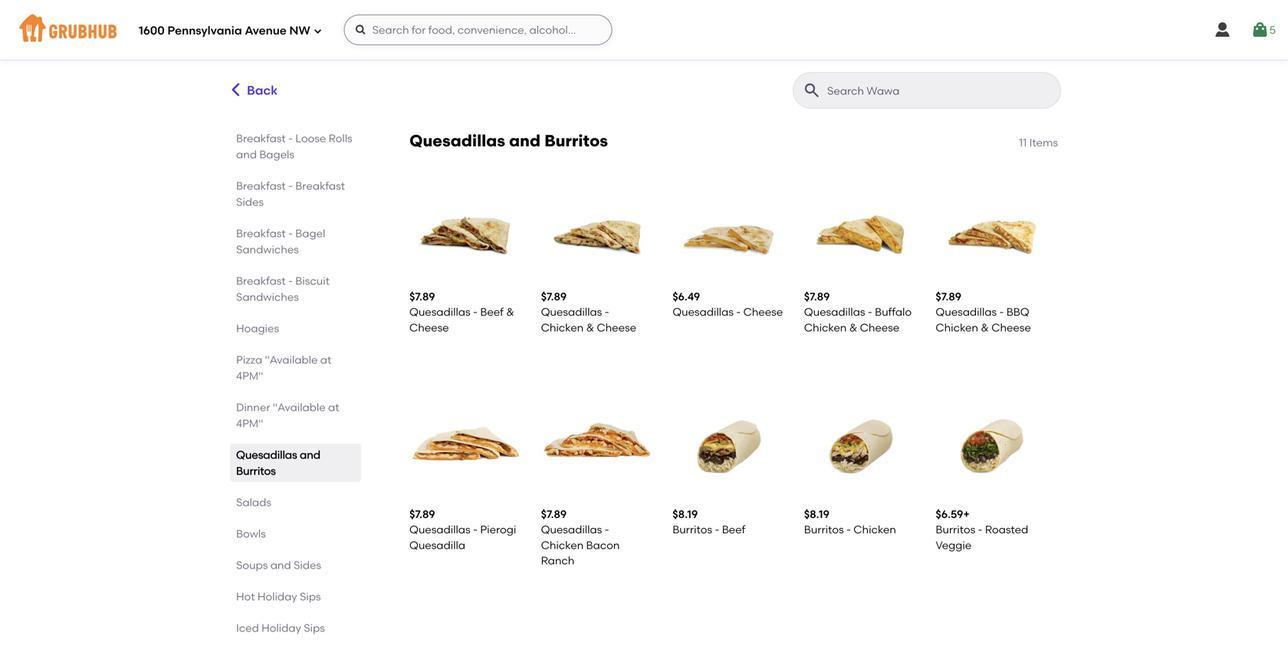 Task type: vqa. For each thing, say whether or not it's contained in the screenshot.
Chicken
yes



Task type: locate. For each thing, give the bounding box(es) containing it.
4pm" inside pizza "available at 4pm"
[[236, 370, 263, 383]]

sandwiches up breakfast - biscuit sandwiches at the top left
[[236, 243, 299, 256]]

at inside pizza "available at 4pm"
[[320, 354, 332, 367]]

quesadillas - chicken bacon ranch image
[[541, 385, 654, 498]]

breakfast - bagel sandwiches tab
[[236, 226, 355, 258]]

- inside the breakfast - breakfast sides
[[288, 180, 293, 193]]

2 4pm" from the top
[[236, 417, 263, 430]]

quesadillas - cheese image
[[673, 167, 786, 280]]

breakfast inside breakfast - loose rolls and bagels
[[236, 132, 286, 145]]

sandwiches
[[236, 243, 299, 256], [236, 291, 299, 304]]

svg image
[[1252, 21, 1270, 39], [313, 26, 323, 36]]

0 vertical spatial beef
[[480, 306, 504, 319]]

$7.89 for $7.89 quesadillas - chicken & cheese
[[541, 290, 567, 303]]

$7.89 for $7.89 quesadillas - bbq chicken & cheese
[[936, 290, 962, 303]]

burritos - chicken image
[[805, 385, 918, 498]]

breakfast down the breakfast - breakfast sides
[[236, 227, 286, 240]]

1 vertical spatial beef
[[722, 524, 746, 537]]

$7.89
[[410, 290, 435, 303], [541, 290, 567, 303], [805, 290, 830, 303], [936, 290, 962, 303], [410, 508, 435, 521], [541, 508, 567, 521]]

breakfast down breakfast - bagel sandwiches
[[236, 275, 286, 288]]

4pm"
[[236, 370, 263, 383], [236, 417, 263, 430]]

breakfast for breakfast - biscuit sandwiches
[[236, 275, 286, 288]]

1 vertical spatial at
[[328, 401, 339, 414]]

& inside $7.89 quesadillas - bbq chicken & cheese
[[981, 321, 989, 334]]

burritos
[[545, 131, 608, 151], [236, 465, 276, 478], [673, 524, 713, 537], [805, 524, 844, 537], [936, 524, 976, 537]]

soups and sides
[[236, 559, 321, 572]]

cheese inside $6.49 quesadillas - cheese
[[744, 306, 783, 319]]

quesadillas - chicken & cheese image
[[541, 167, 654, 280]]

quesadillas inside the $7.89 quesadillas - chicken bacon ranch
[[541, 524, 602, 537]]

5
[[1270, 23, 1276, 36]]

1 horizontal spatial svg image
[[1214, 21, 1232, 39]]

$7.89 inside $7.89 quesadillas - beef & cheese
[[410, 290, 435, 303]]

salads tab
[[236, 495, 355, 511]]

beef for quesadillas - beef & cheese
[[480, 306, 504, 319]]

1 vertical spatial sandwiches
[[236, 291, 299, 304]]

beef
[[480, 306, 504, 319], [722, 524, 746, 537]]

beef inside $8.19 burritos - beef
[[722, 524, 746, 537]]

1 sandwiches from the top
[[236, 243, 299, 256]]

svg image
[[1214, 21, 1232, 39], [355, 24, 367, 36]]

1 horizontal spatial $8.19
[[805, 508, 830, 521]]

0 vertical spatial 4pm"
[[236, 370, 263, 383]]

sips up 'iced holiday sips' tab
[[300, 591, 321, 604]]

1 horizontal spatial beef
[[722, 524, 746, 537]]

roasted
[[986, 524, 1029, 537]]

"available
[[265, 354, 318, 367], [273, 401, 326, 414]]

& inside $7.89 quesadillas - chicken & cheese
[[586, 321, 595, 334]]

1 $8.19 from the left
[[673, 508, 698, 521]]

quesadillas and burritos
[[410, 131, 608, 151], [236, 449, 321, 478]]

breakfast inside breakfast - bagel sandwiches
[[236, 227, 286, 240]]

loose
[[296, 132, 326, 145]]

$7.89 inside the $7.89 quesadillas - chicken bacon ranch
[[541, 508, 567, 521]]

- inside breakfast - bagel sandwiches
[[288, 227, 293, 240]]

at inside dinner "available at 4pm"
[[328, 401, 339, 414]]

cheese inside $7.89 quesadillas - beef & cheese
[[410, 321, 449, 334]]

breakfast for breakfast - loose rolls and bagels
[[236, 132, 286, 145]]

- inside $6.59 + burritos - roasted veggie
[[978, 524, 983, 537]]

0 vertical spatial holiday
[[258, 591, 297, 604]]

quesadillas inside $7.89 quesadillas - bbq chicken & cheese
[[936, 306, 997, 319]]

"available for dinner
[[273, 401, 326, 414]]

burritos inside $8.19 burritos - chicken
[[805, 524, 844, 537]]

0 vertical spatial "available
[[265, 354, 318, 367]]

quesadillas inside $6.49 quesadillas - cheese
[[673, 306, 734, 319]]

breakfast - loose rolls and bagels
[[236, 132, 353, 161]]

quesadillas inside $7.89 quesadillas - pierogi quesadilla
[[410, 524, 471, 537]]

iced
[[236, 622, 259, 635]]

svg image left 5 button
[[1214, 21, 1232, 39]]

cheese
[[744, 306, 783, 319], [410, 321, 449, 334], [597, 321, 637, 334], [860, 321, 900, 334], [992, 321, 1032, 334]]

- inside $7.89 quesadillas - bbq chicken & cheese
[[1000, 306, 1004, 319]]

$7.89 inside $7.89 quesadillas - buffalo chicken & cheese
[[805, 290, 830, 303]]

1 horizontal spatial svg image
[[1252, 21, 1270, 39]]

quesadillas for $7.89 quesadillas - chicken & cheese
[[541, 306, 602, 319]]

- inside $8.19 burritos - chicken
[[847, 524, 851, 537]]

- inside $6.49 quesadillas - cheese
[[737, 306, 741, 319]]

2 sandwiches from the top
[[236, 291, 299, 304]]

0 horizontal spatial quesadillas and burritos
[[236, 449, 321, 478]]

&
[[506, 306, 515, 319], [586, 321, 595, 334], [850, 321, 858, 334], [981, 321, 989, 334]]

-
[[288, 132, 293, 145], [288, 180, 293, 193], [288, 227, 293, 240], [288, 275, 293, 288], [473, 306, 478, 319], [605, 306, 610, 319], [737, 306, 741, 319], [868, 306, 873, 319], [1000, 306, 1004, 319], [473, 524, 478, 537], [605, 524, 610, 537], [715, 524, 720, 537], [847, 524, 851, 537], [978, 524, 983, 537]]

quesadillas inside $7.89 quesadillas - chicken & cheese
[[541, 306, 602, 319]]

sips for iced holiday sips
[[304, 622, 325, 635]]

sides up hot holiday sips tab
[[294, 559, 321, 572]]

quesadillas inside $7.89 quesadillas - buffalo chicken & cheese
[[805, 306, 866, 319]]

Search for food, convenience, alcohol... search field
[[344, 15, 613, 45]]

chicken inside $7.89 quesadillas - chicken & cheese
[[541, 321, 584, 334]]

svg image right nw
[[355, 24, 367, 36]]

hoagies tab
[[236, 321, 355, 337]]

0 horizontal spatial sides
[[236, 196, 264, 209]]

$8.19 inside $8.19 burritos - chicken
[[805, 508, 830, 521]]

sides inside the breakfast - breakfast sides
[[236, 196, 264, 209]]

$7.89 inside $7.89 quesadillas - bbq chicken & cheese
[[936, 290, 962, 303]]

at for pizza "available at 4pm"
[[320, 354, 332, 367]]

breakfast up bagels
[[236, 132, 286, 145]]

0 vertical spatial sips
[[300, 591, 321, 604]]

0 vertical spatial sides
[[236, 196, 264, 209]]

$7.89 inside $7.89 quesadillas - chicken & cheese
[[541, 290, 567, 303]]

$6.59 + burritos - roasted veggie
[[936, 508, 1029, 552]]

bagels
[[260, 148, 295, 161]]

& inside $7.89 quesadillas - beef & cheese
[[506, 306, 515, 319]]

1 vertical spatial sides
[[294, 559, 321, 572]]

- inside the $7.89 quesadillas - chicken bacon ranch
[[605, 524, 610, 537]]

4pm" down dinner
[[236, 417, 263, 430]]

breakfast
[[236, 132, 286, 145], [236, 180, 286, 193], [296, 180, 345, 193], [236, 227, 286, 240], [236, 275, 286, 288]]

breakfast inside breakfast - biscuit sandwiches
[[236, 275, 286, 288]]

4pm" down 'pizza'
[[236, 370, 263, 383]]

1 4pm" from the top
[[236, 370, 263, 383]]

main navigation navigation
[[0, 0, 1289, 60]]

holiday
[[258, 591, 297, 604], [262, 622, 301, 635]]

1 horizontal spatial sides
[[294, 559, 321, 572]]

holiday down the hot holiday sips on the left of page
[[262, 622, 301, 635]]

1 vertical spatial 4pm"
[[236, 417, 263, 430]]

breakfast down bagels
[[236, 180, 286, 193]]

"available inside pizza "available at 4pm"
[[265, 354, 318, 367]]

"available inside dinner "available at 4pm"
[[273, 401, 326, 414]]

11 items
[[1020, 136, 1059, 149]]

cheese inside $7.89 quesadillas - bbq chicken & cheese
[[992, 321, 1032, 334]]

sips down hot holiday sips tab
[[304, 622, 325, 635]]

quesadillas and burritos inside quesadillas and burritos tab
[[236, 449, 321, 478]]

quesadillas - bbq chicken & cheese image
[[936, 167, 1049, 280]]

$7.89 inside $7.89 quesadillas - pierogi quesadilla
[[410, 508, 435, 521]]

"available down hoagies tab on the left of the page
[[265, 354, 318, 367]]

1 vertical spatial sips
[[304, 622, 325, 635]]

sides
[[236, 196, 264, 209], [294, 559, 321, 572]]

at down pizza "available at 4pm" tab
[[328, 401, 339, 414]]

1 horizontal spatial quesadillas and burritos
[[410, 131, 608, 151]]

sides up breakfast - bagel sandwiches
[[236, 196, 264, 209]]

burritos inside $6.59 + burritos - roasted veggie
[[936, 524, 976, 537]]

beef inside $7.89 quesadillas - beef & cheese
[[480, 306, 504, 319]]

$6.59
[[936, 508, 964, 521]]

and inside tab
[[300, 449, 321, 462]]

breakfast - biscuit sandwiches tab
[[236, 273, 355, 305]]

0 vertical spatial at
[[320, 354, 332, 367]]

- inside $7.89 quesadillas - pierogi quesadilla
[[473, 524, 478, 537]]

holiday for hot
[[258, 591, 297, 604]]

$8.19
[[673, 508, 698, 521], [805, 508, 830, 521]]

- inside breakfast - loose rolls and bagels
[[288, 132, 293, 145]]

at down hoagies tab on the left of the page
[[320, 354, 332, 367]]

quesadillas for $7.89 quesadillas - pierogi quesadilla
[[410, 524, 471, 537]]

ranch
[[541, 555, 575, 568]]

salads
[[236, 496, 271, 509]]

1 vertical spatial holiday
[[262, 622, 301, 635]]

1 vertical spatial "available
[[273, 401, 326, 414]]

0 vertical spatial quesadillas and burritos
[[410, 131, 608, 151]]

$8.19 for $8.19 burritos - beef
[[673, 508, 698, 521]]

0 horizontal spatial beef
[[480, 306, 504, 319]]

0 vertical spatial sandwiches
[[236, 243, 299, 256]]

beef for burritos - beef
[[722, 524, 746, 537]]

chicken inside the $7.89 quesadillas - chicken bacon ranch
[[541, 539, 584, 552]]

$8.19 inside $8.19 burritos - beef
[[673, 508, 698, 521]]

and inside breakfast - loose rolls and bagels
[[236, 148, 257, 161]]

iced holiday sips
[[236, 622, 325, 635]]

magnifying glass icon image
[[803, 81, 822, 100]]

"available down pizza "available at 4pm" tab
[[273, 401, 326, 414]]

pierogi
[[480, 524, 516, 537]]

chicken inside $8.19 burritos - chicken
[[854, 524, 897, 537]]

pizza
[[236, 354, 262, 367]]

iced holiday sips tab
[[236, 621, 355, 637]]

breakfast - breakfast sides tab
[[236, 178, 355, 210]]

chicken
[[541, 321, 584, 334], [805, 321, 847, 334], [936, 321, 979, 334], [854, 524, 897, 537], [541, 539, 584, 552]]

nw
[[289, 24, 310, 38]]

sips
[[300, 591, 321, 604], [304, 622, 325, 635]]

chicken inside $7.89 quesadillas - buffalo chicken & cheese
[[805, 321, 847, 334]]

$8.19 burritos - chicken
[[805, 508, 897, 537]]

quesadillas
[[410, 131, 505, 151], [410, 306, 471, 319], [541, 306, 602, 319], [673, 306, 734, 319], [805, 306, 866, 319], [936, 306, 997, 319], [236, 449, 297, 462], [410, 524, 471, 537], [541, 524, 602, 537]]

quesadilla
[[410, 539, 466, 552]]

quesadillas for $7.89 quesadillas - chicken bacon ranch
[[541, 524, 602, 537]]

breakfast - loose rolls and bagels tab
[[236, 130, 355, 163]]

at for dinner "available at 4pm"
[[328, 401, 339, 414]]

quesadillas inside $7.89 quesadillas - beef & cheese
[[410, 306, 471, 319]]

sandwiches up hoagies
[[236, 291, 299, 304]]

1 vertical spatial quesadillas and burritos
[[236, 449, 321, 478]]

and
[[509, 131, 541, 151], [236, 148, 257, 161], [300, 449, 321, 462], [271, 559, 291, 572]]

holiday down soups and sides
[[258, 591, 297, 604]]

breakfast - breakfast sides
[[236, 180, 345, 209]]

sandwiches inside breakfast - biscuit sandwiches
[[236, 291, 299, 304]]

at
[[320, 354, 332, 367], [328, 401, 339, 414]]

sandwiches inside breakfast - bagel sandwiches
[[236, 243, 299, 256]]

2 $8.19 from the left
[[805, 508, 830, 521]]

buffalo
[[875, 306, 912, 319]]

bacon
[[586, 539, 620, 552]]

dinner "available at 4pm" tab
[[236, 400, 355, 432]]

4pm" inside dinner "available at 4pm"
[[236, 417, 263, 430]]

breakfast - bagel sandwiches
[[236, 227, 326, 256]]

0 horizontal spatial $8.19
[[673, 508, 698, 521]]



Task type: describe. For each thing, give the bounding box(es) containing it.
chicken for $7.89 quesadillas - chicken & cheese
[[541, 321, 584, 334]]

quesadillas - pierogi quesadilla image
[[410, 385, 523, 498]]

0 horizontal spatial svg image
[[355, 24, 367, 36]]

burritos - beef image
[[673, 385, 786, 498]]

Search Wawa search field
[[826, 84, 1056, 98]]

quesadillas - buffalo chicken & cheese image
[[805, 167, 918, 280]]

bbq
[[1007, 306, 1030, 319]]

bowls
[[236, 528, 266, 541]]

holiday for iced
[[262, 622, 301, 635]]

5 button
[[1252, 16, 1276, 44]]

$7.89 for $7.89 quesadillas - pierogi quesadilla
[[410, 508, 435, 521]]

1600 pennsylvania avenue nw
[[139, 24, 310, 38]]

breakfast for breakfast - bagel sandwiches
[[236, 227, 286, 240]]

- inside $7.89 quesadillas - buffalo chicken & cheese
[[868, 306, 873, 319]]

- inside breakfast - biscuit sandwiches
[[288, 275, 293, 288]]

+
[[964, 508, 970, 521]]

$7.89 for $7.89 quesadillas - beef & cheese
[[410, 290, 435, 303]]

11
[[1020, 136, 1027, 149]]

pizza "available at 4pm"
[[236, 354, 332, 383]]

$7.89 for $7.89 quesadillas - chicken bacon ranch
[[541, 508, 567, 521]]

quesadillas for $6.49 quesadillas - cheese
[[673, 306, 734, 319]]

dinner "available at 4pm"
[[236, 401, 339, 430]]

back
[[247, 83, 278, 98]]

chicken inside $7.89 quesadillas - bbq chicken & cheese
[[936, 321, 979, 334]]

breakfast for breakfast - breakfast sides
[[236, 180, 286, 193]]

$7.89 quesadillas - buffalo chicken & cheese
[[805, 290, 912, 334]]

hot holiday sips
[[236, 591, 321, 604]]

$8.19 for $8.19 burritos - chicken
[[805, 508, 830, 521]]

burritos inside $8.19 burritos - beef
[[673, 524, 713, 537]]

quesadillas for $7.89 quesadillas - bbq chicken & cheese
[[936, 306, 997, 319]]

4pm" for pizza "available at 4pm"
[[236, 370, 263, 383]]

0 horizontal spatial svg image
[[313, 26, 323, 36]]

$7.89 for $7.89 quesadillas - buffalo chicken & cheese
[[805, 290, 830, 303]]

breakfast down breakfast - loose rolls and bagels tab on the left of the page
[[296, 180, 345, 193]]

hot
[[236, 591, 255, 604]]

soups and sides tab
[[236, 558, 355, 574]]

quesadillas for $7.89 quesadillas - buffalo chicken & cheese
[[805, 306, 866, 319]]

pizza "available at 4pm" tab
[[236, 352, 355, 384]]

quesadillas - beef & cheese image
[[410, 167, 523, 280]]

bagel
[[296, 227, 326, 240]]

hot holiday sips tab
[[236, 589, 355, 605]]

quesadillas for $7.89 quesadillas - beef & cheese
[[410, 306, 471, 319]]

sides inside soups and sides tab
[[294, 559, 321, 572]]

dinner
[[236, 401, 270, 414]]

1600
[[139, 24, 165, 38]]

cheese inside $7.89 quesadillas - chicken & cheese
[[597, 321, 637, 334]]

avenue
[[245, 24, 287, 38]]

caret left icon image
[[228, 82, 244, 98]]

burritos inside the quesadillas and burritos
[[236, 465, 276, 478]]

sips for hot holiday sips
[[300, 591, 321, 604]]

pennsylvania
[[167, 24, 242, 38]]

$6.49
[[673, 290, 700, 303]]

cheese inside $7.89 quesadillas - buffalo chicken & cheese
[[860, 321, 900, 334]]

bowls tab
[[236, 526, 355, 542]]

back button
[[227, 72, 279, 109]]

"available for pizza
[[265, 354, 318, 367]]

svg image inside 5 button
[[1252, 21, 1270, 39]]

& inside $7.89 quesadillas - buffalo chicken & cheese
[[850, 321, 858, 334]]

- inside $7.89 quesadillas - beef & cheese
[[473, 306, 478, 319]]

$7.89 quesadillas - chicken bacon ranch
[[541, 508, 620, 568]]

$7.89 quesadillas - beef & cheese
[[410, 290, 515, 334]]

items
[[1030, 136, 1059, 149]]

$7.89 quesadillas - bbq chicken & cheese
[[936, 290, 1032, 334]]

4pm" for dinner "available at 4pm"
[[236, 417, 263, 430]]

biscuit
[[296, 275, 330, 288]]

- inside $7.89 quesadillas - chicken & cheese
[[605, 306, 610, 319]]

$8.19 burritos - beef
[[673, 508, 746, 537]]

sandwiches for biscuit
[[236, 291, 299, 304]]

$7.89 quesadillas - chicken & cheese
[[541, 290, 637, 334]]

hoagies
[[236, 322, 279, 335]]

breakfast - biscuit sandwiches
[[236, 275, 330, 304]]

$6.49 quesadillas - cheese
[[673, 290, 783, 319]]

sandwiches for bagel
[[236, 243, 299, 256]]

quesadillas inside tab
[[236, 449, 297, 462]]

- inside $8.19 burritos - beef
[[715, 524, 720, 537]]

chicken for $8.19 burritos - chicken
[[854, 524, 897, 537]]

veggie
[[936, 539, 972, 552]]

chicken for $7.89 quesadillas - chicken bacon ranch
[[541, 539, 584, 552]]

quesadillas and burritos tab
[[236, 447, 355, 479]]

burritos - roasted veggie image
[[936, 385, 1049, 498]]

soups
[[236, 559, 268, 572]]

$7.89 quesadillas - pierogi quesadilla
[[410, 508, 516, 552]]

rolls
[[329, 132, 353, 145]]



